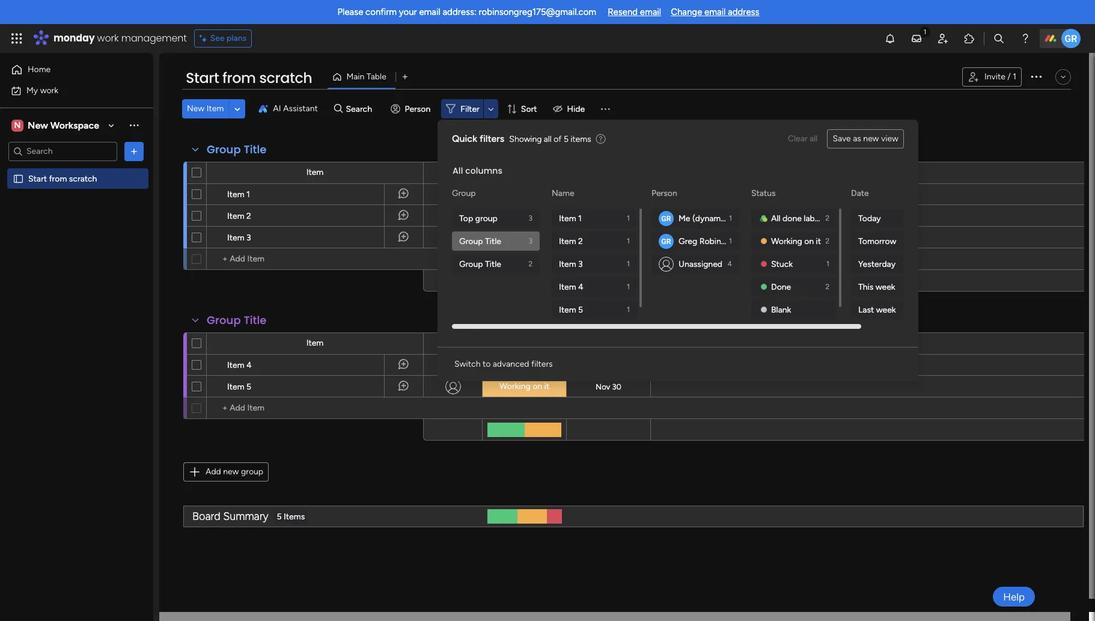 Task type: describe. For each thing, give the bounding box(es) containing it.
monday
[[54, 31, 95, 45]]

save
[[833, 134, 852, 144]]

tomorrow
[[859, 236, 897, 246]]

management
[[121, 31, 187, 45]]

done inside status group
[[772, 282, 792, 292]]

invite / 1 button
[[963, 67, 1023, 87]]

advanced
[[493, 359, 530, 369]]

2 inside 'group' group
[[529, 260, 533, 268]]

Status field
[[510, 337, 540, 350]]

start from scratch list box
[[0, 166, 153, 351]]

person button
[[386, 99, 438, 118]]

hide button
[[548, 99, 593, 118]]

start from scratch inside list box
[[28, 174, 97, 184]]

workspace selection element
[[11, 118, 101, 133]]

email for change email address
[[705, 7, 726, 17]]

my work button
[[7, 81, 129, 100]]

items
[[284, 512, 305, 522]]

this
[[859, 282, 874, 292]]

add new group
[[206, 467, 264, 477]]

start inside field
[[186, 68, 219, 88]]

workspace
[[50, 119, 99, 131]]

me
[[679, 213, 691, 223]]

item 1 inside name group
[[559, 213, 582, 223]]

save as new view
[[833, 134, 899, 144]]

home
[[28, 64, 51, 75]]

sort
[[521, 104, 537, 114]]

add view image
[[403, 72, 408, 82]]

0 vertical spatial done
[[515, 211, 535, 221]]

work for monday
[[97, 31, 119, 45]]

add
[[206, 467, 221, 477]]

table
[[367, 72, 387, 82]]

sort button
[[502, 99, 545, 118]]

item 3 inside name group
[[559, 259, 583, 269]]

filters inside switch to advanced filters button
[[532, 359, 553, 369]]

all done labels
[[772, 213, 826, 223]]

name
[[552, 188, 575, 198]]

new for new workspace
[[28, 119, 48, 131]]

top
[[460, 213, 474, 223]]

28 for stuck
[[613, 233, 622, 242]]

2 inside name group
[[579, 236, 583, 246]]

group inside button
[[241, 467, 264, 477]]

status inside all columns dialog
[[752, 188, 776, 198]]

last week
[[859, 305, 897, 315]]

to
[[483, 359, 491, 369]]

status inside field
[[513, 338, 537, 349]]

add new group button
[[183, 463, 269, 482]]

quick
[[452, 133, 478, 144]]

all columns
[[453, 165, 503, 177]]

1 inside "button"
[[1014, 72, 1017, 82]]

new for new item
[[187, 103, 205, 114]]

scratch inside list box
[[69, 174, 97, 184]]

30
[[613, 382, 622, 391]]

0 horizontal spatial filters
[[480, 133, 505, 144]]

top group
[[460, 213, 498, 223]]

inbox image
[[911, 32, 923, 45]]

new inside all columns dialog
[[864, 134, 880, 144]]

nov for done
[[596, 211, 611, 220]]

n
[[14, 120, 21, 130]]

summary
[[223, 510, 269, 523]]

change email address
[[671, 7, 760, 17]]

1 inside status group
[[827, 260, 830, 268]]

options image
[[128, 145, 140, 157]]

resend
[[608, 7, 638, 17]]

5 inside name group
[[579, 305, 584, 315]]

v2 search image
[[334, 102, 343, 116]]

my work
[[26, 85, 58, 95]]

address:
[[443, 7, 477, 17]]

please
[[338, 7, 364, 17]]

person group
[[652, 209, 742, 274]]

my
[[26, 85, 38, 95]]

0 vertical spatial item 2
[[227, 211, 251, 221]]

robinson
[[700, 236, 735, 246]]

all inside "quick filters showing all of 5 items"
[[544, 134, 552, 144]]

plans
[[227, 33, 247, 43]]

me (dynamic)
[[679, 213, 731, 223]]

1 group title field from the top
[[204, 142, 270, 158]]

greg robinson image
[[659, 234, 674, 249]]

2 vertical spatial 4
[[247, 360, 252, 371]]

5 items
[[277, 512, 305, 522]]

clear all
[[789, 134, 818, 144]]

help
[[1004, 591, 1026, 603]]

Start from scratch field
[[183, 68, 315, 88]]

scratch inside field
[[259, 68, 312, 88]]

nov 28 for stuck
[[596, 233, 622, 242]]

ai
[[273, 103, 281, 114]]

of
[[554, 134, 562, 144]]

your
[[399, 7, 417, 17]]

clear
[[789, 134, 808, 144]]

learn more image
[[596, 134, 606, 145]]

new item
[[187, 103, 224, 114]]

ai assistant button
[[254, 99, 323, 118]]

main table button
[[328, 67, 396, 87]]

group inside group
[[476, 213, 498, 223]]

working on it inside status group
[[772, 236, 822, 246]]

help button
[[994, 587, 1036, 607]]

switch to advanced filters
[[455, 359, 553, 369]]

week for last week
[[877, 305, 897, 315]]

1 vertical spatial item 5
[[227, 382, 251, 392]]

search everything image
[[994, 32, 1006, 45]]

date group
[[852, 209, 940, 434]]

nov for stuck
[[596, 233, 611, 242]]

main table
[[347, 72, 387, 82]]

quick filters showing all of 5 items
[[452, 133, 592, 144]]

item 4 inside name group
[[559, 282, 584, 292]]

change
[[671, 7, 703, 17]]

1 vertical spatial new
[[223, 467, 239, 477]]

0 horizontal spatial working on it
[[500, 381, 550, 392]]

unassigned
[[679, 259, 723, 269]]

see plans
[[210, 33, 247, 43]]

1 vertical spatial on
[[533, 381, 543, 392]]

showing
[[510, 134, 542, 144]]

invite
[[985, 72, 1006, 82]]

public board image
[[13, 173, 24, 184]]

expand board header image
[[1059, 72, 1069, 82]]

item 5 inside name group
[[559, 305, 584, 315]]

resend email link
[[608, 7, 662, 17]]

from inside field
[[223, 68, 256, 88]]

labels
[[804, 213, 826, 223]]

0 horizontal spatial item 4
[[227, 360, 252, 371]]

all columns dialog
[[438, 120, 952, 434]]

person inside 'popup button'
[[405, 104, 431, 114]]

filter button
[[442, 99, 499, 118]]

person inside all columns dialog
[[652, 188, 678, 198]]

greg robinson image inside the person group
[[659, 211, 674, 226]]

help image
[[1020, 32, 1032, 45]]

greg robinson
[[679, 236, 735, 246]]

please confirm your email address: robinsongreg175@gmail.com
[[338, 7, 597, 17]]

5 inside "quick filters showing all of 5 items"
[[564, 134, 569, 144]]

0 horizontal spatial item 3
[[227, 233, 251, 243]]

switch
[[455, 359, 481, 369]]

person field for second the group title field from the bottom
[[437, 166, 469, 180]]

save as new view button
[[828, 129, 905, 149]]

workspace options image
[[128, 119, 140, 131]]

workspace image
[[11, 119, 23, 132]]

new workspace
[[28, 119, 99, 131]]

greg
[[679, 236, 698, 246]]

person down the quick
[[440, 168, 466, 178]]

select product image
[[11, 32, 23, 45]]

all for all columns
[[453, 165, 463, 177]]



Task type: locate. For each thing, give the bounding box(es) containing it.
date up nov 30
[[600, 338, 618, 349]]

4 inside name group
[[579, 282, 584, 292]]

group
[[476, 213, 498, 223], [241, 467, 264, 477]]

all left columns
[[453, 165, 463, 177]]

2 + add item text field from the top
[[213, 401, 418, 416]]

main
[[347, 72, 365, 82]]

1 horizontal spatial status
[[752, 188, 776, 198]]

all inside status group
[[772, 213, 781, 223]]

2 vertical spatial nov
[[596, 382, 611, 391]]

name group
[[552, 209, 640, 319]]

0 horizontal spatial start from scratch
[[28, 174, 97, 184]]

2
[[247, 211, 251, 221], [826, 214, 830, 223], [579, 236, 583, 246], [826, 237, 830, 245], [529, 260, 533, 268], [826, 283, 830, 291]]

columns
[[466, 165, 503, 177]]

1 horizontal spatial from
[[223, 68, 256, 88]]

stuck inside status group
[[772, 259, 793, 269]]

from down the search in workspace field
[[49, 174, 67, 184]]

items
[[571, 134, 592, 144]]

1 vertical spatial status
[[513, 338, 537, 349]]

on down labels
[[805, 236, 815, 246]]

Search in workspace field
[[25, 144, 100, 158]]

0 horizontal spatial status
[[513, 338, 537, 349]]

group group
[[452, 209, 543, 274]]

from up "angle down" icon
[[223, 68, 256, 88]]

1 + add item text field from the top
[[213, 252, 418, 266]]

new right n
[[28, 119, 48, 131]]

0 vertical spatial + add item text field
[[213, 252, 418, 266]]

start inside list box
[[28, 174, 47, 184]]

0 vertical spatial working on it
[[772, 236, 822, 246]]

ai logo image
[[259, 104, 268, 114]]

week for this week
[[876, 282, 896, 292]]

done down status field
[[515, 360, 535, 371]]

new right add at left
[[223, 467, 239, 477]]

as
[[854, 134, 862, 144]]

+ Add Item text field
[[213, 252, 418, 266], [213, 401, 418, 416]]

yesterday
[[859, 259, 896, 269]]

group right top
[[476, 213, 498, 223]]

invite / 1
[[985, 72, 1017, 82]]

0 horizontal spatial new
[[223, 467, 239, 477]]

0 horizontal spatial greg robinson image
[[659, 211, 674, 226]]

item 2
[[227, 211, 251, 221], [559, 236, 583, 246]]

scratch up ai assistant button
[[259, 68, 312, 88]]

board
[[192, 510, 221, 523]]

last
[[859, 305, 875, 315]]

apps image
[[964, 32, 976, 45]]

5
[[564, 134, 569, 144], [579, 305, 584, 315], [247, 382, 251, 392], [277, 512, 282, 522]]

2 person field from the top
[[437, 337, 469, 350]]

1 vertical spatial start
[[28, 174, 47, 184]]

0 horizontal spatial item 5
[[227, 382, 251, 392]]

0 horizontal spatial from
[[49, 174, 67, 184]]

option
[[0, 168, 153, 170]]

group right add at left
[[241, 467, 264, 477]]

0 vertical spatial date
[[852, 188, 870, 198]]

scratch
[[259, 68, 312, 88], [69, 174, 97, 184]]

status up all done labels
[[752, 188, 776, 198]]

notifications image
[[885, 32, 897, 45]]

group title
[[207, 142, 267, 157], [460, 236, 502, 246], [460, 259, 502, 269], [207, 313, 267, 328]]

all for all done labels
[[772, 213, 781, 223]]

email for resend email
[[640, 7, 662, 17]]

filter
[[461, 104, 480, 114]]

Search field
[[343, 100, 379, 117]]

1 vertical spatial item 1
[[559, 213, 582, 223]]

0 vertical spatial scratch
[[259, 68, 312, 88]]

ai assistant
[[273, 103, 318, 114]]

1 horizontal spatial group
[[476, 213, 498, 223]]

person up greg robinson image
[[652, 188, 678, 198]]

robinsongreg175@gmail.com
[[479, 7, 597, 17]]

new inside workspace selection element
[[28, 119, 48, 131]]

all left of
[[544, 134, 552, 144]]

1 vertical spatial done
[[772, 282, 792, 292]]

1 vertical spatial working
[[500, 381, 531, 392]]

start from scratch up "angle down" icon
[[186, 68, 312, 88]]

2 horizontal spatial email
[[705, 7, 726, 17]]

1 horizontal spatial item 5
[[559, 305, 584, 315]]

0 vertical spatial stuck
[[514, 232, 536, 242]]

1 horizontal spatial working
[[772, 236, 803, 246]]

1 vertical spatial + add item text field
[[213, 401, 418, 416]]

week
[[876, 282, 896, 292], [877, 305, 897, 315]]

0 vertical spatial new
[[187, 103, 205, 114]]

0 horizontal spatial it
[[545, 381, 550, 392]]

hide
[[568, 104, 585, 114]]

options image
[[1030, 69, 1044, 83]]

date up today
[[852, 188, 870, 198]]

2 nov 28 from the top
[[596, 233, 622, 242]]

on down switch to advanced filters button
[[533, 381, 543, 392]]

working on it down advanced
[[500, 381, 550, 392]]

on inside status group
[[805, 236, 815, 246]]

view
[[882, 134, 899, 144]]

0 vertical spatial nov
[[596, 211, 611, 220]]

new item button
[[182, 99, 229, 118]]

resend email
[[608, 7, 662, 17]]

0 vertical spatial new
[[864, 134, 880, 144]]

1 vertical spatial stuck
[[772, 259, 793, 269]]

Date field
[[597, 337, 621, 350]]

confirm
[[366, 7, 397, 17]]

1 vertical spatial scratch
[[69, 174, 97, 184]]

person field up switch
[[437, 337, 469, 350]]

0 vertical spatial week
[[876, 282, 896, 292]]

it inside status group
[[817, 236, 822, 246]]

person down add view icon
[[405, 104, 431, 114]]

1 vertical spatial working on it
[[500, 381, 550, 392]]

new right as
[[864, 134, 880, 144]]

3 nov from the top
[[596, 382, 611, 391]]

from inside list box
[[49, 174, 67, 184]]

all inside button
[[810, 134, 818, 144]]

1 nov from the top
[[596, 211, 611, 220]]

0 horizontal spatial group
[[241, 467, 264, 477]]

see
[[210, 33, 225, 43]]

2 email from the left
[[640, 7, 662, 17]]

1 nov 28 from the top
[[596, 211, 622, 220]]

0 vertical spatial start
[[186, 68, 219, 88]]

start
[[186, 68, 219, 88], [28, 174, 47, 184]]

it down labels
[[817, 236, 822, 246]]

1 horizontal spatial work
[[97, 31, 119, 45]]

1 horizontal spatial 4
[[579, 282, 584, 292]]

0 vertical spatial status
[[752, 188, 776, 198]]

nov
[[596, 211, 611, 220], [596, 233, 611, 242], [596, 382, 611, 391]]

1 vertical spatial group
[[241, 467, 264, 477]]

start right public board icon
[[28, 174, 47, 184]]

1 email from the left
[[419, 7, 441, 17]]

work right my
[[40, 85, 58, 95]]

1 horizontal spatial it
[[817, 236, 822, 246]]

2 nov from the top
[[596, 233, 611, 242]]

0 horizontal spatial item 1
[[227, 189, 250, 200]]

1 horizontal spatial item 2
[[559, 236, 583, 246]]

1 person field from the top
[[437, 166, 469, 180]]

assistant
[[283, 103, 318, 114]]

status
[[752, 188, 776, 198], [513, 338, 537, 349]]

0 vertical spatial group
[[476, 213, 498, 223]]

1 horizontal spatial email
[[640, 7, 662, 17]]

3
[[529, 214, 533, 223], [247, 233, 251, 243], [529, 237, 533, 245], [579, 259, 583, 269]]

week right 'this' in the top right of the page
[[876, 282, 896, 292]]

2 group title field from the top
[[204, 313, 270, 328]]

/
[[1008, 72, 1012, 82]]

1 vertical spatial person field
[[437, 337, 469, 350]]

all right clear
[[810, 134, 818, 144]]

1 vertical spatial it
[[545, 381, 550, 392]]

item inside new item button
[[207, 103, 224, 114]]

1 28 from the top
[[613, 211, 622, 220]]

1 vertical spatial nov
[[596, 233, 611, 242]]

0 horizontal spatial 4
[[247, 360, 252, 371]]

filters
[[480, 133, 505, 144], [532, 359, 553, 369]]

0 horizontal spatial item 2
[[227, 211, 251, 221]]

all left done
[[772, 213, 781, 223]]

0 horizontal spatial work
[[40, 85, 58, 95]]

this week
[[859, 282, 896, 292]]

0 vertical spatial all
[[453, 165, 463, 177]]

person field down the quick
[[437, 166, 469, 180]]

monday work management
[[54, 31, 187, 45]]

1 horizontal spatial stuck
[[772, 259, 793, 269]]

date inside field
[[600, 338, 618, 349]]

0 horizontal spatial working
[[500, 381, 531, 392]]

1 vertical spatial item 2
[[559, 236, 583, 246]]

person up switch
[[440, 338, 466, 349]]

0 horizontal spatial on
[[533, 381, 543, 392]]

4 inside the person group
[[728, 260, 733, 268]]

from
[[223, 68, 256, 88], [49, 174, 67, 184]]

work
[[97, 31, 119, 45], [40, 85, 58, 95]]

2 vertical spatial done
[[515, 360, 535, 371]]

1 vertical spatial 4
[[579, 282, 584, 292]]

0 horizontal spatial stuck
[[514, 232, 536, 242]]

0 horizontal spatial all
[[453, 165, 463, 177]]

item 3
[[227, 233, 251, 243], [559, 259, 583, 269]]

2 28 from the top
[[613, 233, 622, 242]]

0 vertical spatial nov 28
[[596, 211, 622, 220]]

Person field
[[437, 166, 469, 180], [437, 337, 469, 350]]

working down advanced
[[500, 381, 531, 392]]

1 horizontal spatial start from scratch
[[186, 68, 312, 88]]

person
[[405, 104, 431, 114], [440, 168, 466, 178], [652, 188, 678, 198], [440, 338, 466, 349]]

person field for 2nd the group title field from the top
[[437, 337, 469, 350]]

filters right the quick
[[480, 133, 505, 144]]

on
[[805, 236, 815, 246], [533, 381, 543, 392]]

clear all button
[[784, 129, 823, 149]]

1 horizontal spatial all
[[810, 134, 818, 144]]

2 all from the left
[[544, 134, 552, 144]]

greg robinson image
[[1062, 29, 1081, 48], [659, 211, 674, 226]]

nov 28
[[596, 211, 622, 220], [596, 233, 622, 242]]

done up the blank
[[772, 282, 792, 292]]

0 vertical spatial it
[[817, 236, 822, 246]]

week right last
[[877, 305, 897, 315]]

1 vertical spatial start from scratch
[[28, 174, 97, 184]]

0 horizontal spatial scratch
[[69, 174, 97, 184]]

invite members image
[[938, 32, 950, 45]]

new inside button
[[187, 103, 205, 114]]

0 horizontal spatial email
[[419, 7, 441, 17]]

work right "monday"
[[97, 31, 119, 45]]

1 horizontal spatial working on it
[[772, 236, 822, 246]]

3 email from the left
[[705, 7, 726, 17]]

switch to advanced filters button
[[450, 355, 558, 374]]

nov 28 for done
[[596, 211, 622, 220]]

home button
[[7, 60, 129, 79]]

Group Title field
[[204, 142, 270, 158], [204, 313, 270, 328]]

0 vertical spatial item 4
[[559, 282, 584, 292]]

0 vertical spatial start from scratch
[[186, 68, 312, 88]]

scratch down the search in workspace field
[[69, 174, 97, 184]]

done right top group at the top
[[515, 211, 535, 221]]

1 horizontal spatial item 1
[[559, 213, 582, 223]]

0 horizontal spatial new
[[28, 119, 48, 131]]

date inside all columns dialog
[[852, 188, 870, 198]]

start from scratch down the search in workspace field
[[28, 174, 97, 184]]

1 vertical spatial from
[[49, 174, 67, 184]]

1 image
[[920, 25, 931, 38]]

email right change
[[705, 7, 726, 17]]

menu image
[[600, 103, 612, 115]]

1 vertical spatial work
[[40, 85, 58, 95]]

greg robinson image left me on the top right
[[659, 211, 674, 226]]

status group
[[752, 209, 840, 319]]

all
[[810, 134, 818, 144], [544, 134, 552, 144]]

3 inside name group
[[579, 259, 583, 269]]

start up the new item
[[186, 68, 219, 88]]

work inside button
[[40, 85, 58, 95]]

email right resend
[[640, 7, 662, 17]]

arrow down image
[[484, 102, 499, 116]]

item 1
[[227, 189, 250, 200], [559, 213, 582, 223]]

1 vertical spatial greg robinson image
[[659, 211, 674, 226]]

greg robinson image up expand board header image
[[1062, 29, 1081, 48]]

1 horizontal spatial item 4
[[559, 282, 584, 292]]

item
[[207, 103, 224, 114], [307, 167, 324, 177], [227, 189, 245, 200], [227, 211, 245, 221], [559, 213, 577, 223], [227, 233, 245, 243], [559, 236, 577, 246], [559, 259, 577, 269], [559, 282, 577, 292], [559, 305, 577, 315], [307, 338, 324, 348], [227, 360, 245, 371], [227, 382, 245, 392]]

1 horizontal spatial date
[[852, 188, 870, 198]]

blank
[[772, 305, 792, 315]]

0 vertical spatial item 1
[[227, 189, 250, 200]]

item 5
[[559, 305, 584, 315], [227, 382, 251, 392]]

start from scratch inside field
[[186, 68, 312, 88]]

address
[[728, 7, 760, 17]]

see plans button
[[194, 29, 252, 48]]

angle down image
[[235, 104, 240, 113]]

0 horizontal spatial date
[[600, 338, 618, 349]]

0 vertical spatial item 5
[[559, 305, 584, 315]]

board summary
[[192, 510, 269, 523]]

0 vertical spatial greg robinson image
[[1062, 29, 1081, 48]]

1 horizontal spatial start
[[186, 68, 219, 88]]

(dynamic)
[[693, 213, 731, 223]]

working down done
[[772, 236, 803, 246]]

1 vertical spatial filters
[[532, 359, 553, 369]]

stuck
[[514, 232, 536, 242], [772, 259, 793, 269]]

status up advanced
[[513, 338, 537, 349]]

0 vertical spatial group title field
[[204, 142, 270, 158]]

1 horizontal spatial item 3
[[559, 259, 583, 269]]

1 vertical spatial 28
[[613, 233, 622, 242]]

it down switch to advanced filters button
[[545, 381, 550, 392]]

28 for done
[[613, 211, 622, 220]]

0 vertical spatial working
[[772, 236, 803, 246]]

start from scratch
[[186, 68, 312, 88], [28, 174, 97, 184]]

1 vertical spatial item 3
[[559, 259, 583, 269]]

new
[[864, 134, 880, 144], [223, 467, 239, 477]]

working inside status group
[[772, 236, 803, 246]]

nov 30
[[596, 382, 622, 391]]

1 horizontal spatial greg robinson image
[[1062, 29, 1081, 48]]

0 vertical spatial 28
[[613, 211, 622, 220]]

item 2 inside name group
[[559, 236, 583, 246]]

1 all from the left
[[810, 134, 818, 144]]

filters down status field
[[532, 359, 553, 369]]

working on it down all done labels
[[772, 236, 822, 246]]

new left "angle down" icon
[[187, 103, 205, 114]]

done
[[783, 213, 802, 223]]

1 vertical spatial all
[[772, 213, 781, 223]]

0 vertical spatial work
[[97, 31, 119, 45]]

email right your
[[419, 7, 441, 17]]

1 horizontal spatial filters
[[532, 359, 553, 369]]

0 horizontal spatial all
[[544, 134, 552, 144]]

today
[[859, 213, 882, 223]]

item 4
[[559, 282, 584, 292], [227, 360, 252, 371]]

work for my
[[40, 85, 58, 95]]

1 vertical spatial group title field
[[204, 313, 270, 328]]

1 vertical spatial nov 28
[[596, 233, 622, 242]]

1 vertical spatial date
[[600, 338, 618, 349]]



Task type: vqa. For each thing, say whether or not it's contained in the screenshot.
V2 STAR 2 image
no



